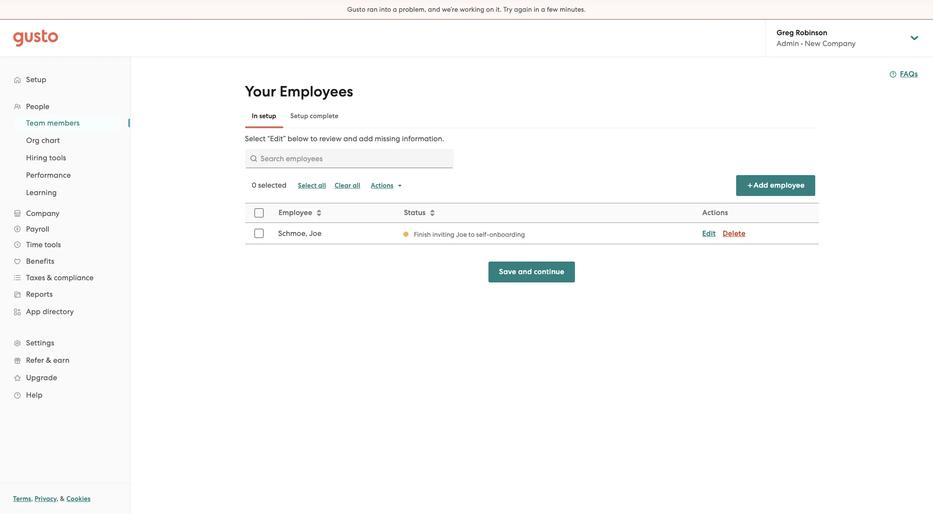 Task type: describe. For each thing, give the bounding box(es) containing it.
company inside greg robinson admin • new company
[[823, 39, 857, 48]]

your employees
[[245, 83, 353, 100]]

app directory link
[[9, 304, 121, 320]]

payroll button
[[9, 221, 121, 237]]

time tools
[[26, 241, 61, 249]]

selected
[[258, 181, 287, 190]]

app directory
[[26, 308, 74, 316]]

select "edit" below to review and add missing information.
[[245, 134, 445, 143]]

in setup button
[[245, 106, 284, 127]]

refer & earn
[[26, 356, 70, 365]]

Search employees field
[[245, 149, 454, 168]]

performance link
[[16, 167, 121, 183]]

benefits
[[26, 257, 54, 266]]

0
[[252, 181, 257, 190]]

new
[[806, 39, 821, 48]]

actions inside "dropdown button"
[[371, 182, 394, 190]]

try
[[504, 6, 513, 13]]

save and continue
[[500, 268, 565, 277]]

add
[[754, 181, 769, 190]]

below
[[288, 134, 309, 143]]

2 vertical spatial &
[[60, 495, 65, 503]]

0 horizontal spatial joe
[[309, 229, 322, 238]]

robinson
[[796, 28, 828, 37]]

delete button
[[723, 229, 746, 239]]

help
[[26, 391, 43, 400]]

setup complete button
[[284, 106, 346, 127]]

faqs
[[901, 70, 919, 79]]

add employee
[[754, 181, 805, 190]]

taxes
[[26, 274, 45, 282]]

privacy link
[[35, 495, 57, 503]]

& for earn
[[46, 356, 51, 365]]

0 selected status
[[252, 181, 287, 190]]

and for review
[[344, 134, 358, 143]]

clear
[[335, 182, 351, 190]]

greg
[[777, 28, 795, 37]]

actions button
[[367, 179, 408, 193]]

terms , privacy , & cookies
[[13, 495, 91, 503]]

actions inside grid
[[703, 208, 729, 217]]

employee button
[[273, 204, 398, 222]]

people button
[[9, 99, 121, 114]]

team members link
[[16, 115, 121, 131]]

reports link
[[9, 287, 121, 302]]

time
[[26, 241, 43, 249]]

edit
[[703, 229, 716, 238]]

continue
[[534, 268, 565, 277]]

few
[[547, 6, 559, 13]]

settings link
[[9, 335, 121, 351]]

members
[[47, 119, 80, 127]]

1 horizontal spatial joe
[[456, 231, 467, 239]]

greg robinson admin • new company
[[777, 28, 857, 48]]

select all button
[[294, 179, 331, 193]]

•
[[802, 39, 804, 48]]

refer & earn link
[[9, 353, 121, 368]]

list containing team members
[[0, 114, 130, 201]]

help link
[[9, 388, 121, 403]]

setup link
[[9, 72, 121, 87]]

minutes.
[[560, 6, 586, 13]]

1 a from the left
[[393, 6, 397, 13]]

into
[[380, 6, 392, 13]]

terms
[[13, 495, 31, 503]]

save and continue button
[[489, 262, 575, 283]]

home image
[[13, 29, 58, 47]]

status
[[404, 208, 426, 217]]

0 selected
[[252, 181, 287, 190]]

to for review
[[311, 134, 318, 143]]

upgrade link
[[9, 370, 121, 386]]

schmoe, joe
[[278, 229, 322, 238]]

hiring
[[26, 154, 47, 162]]

gusto ran into a problem, and we're working on it. try again in a few minutes.
[[348, 6, 586, 13]]

privacy
[[35, 495, 57, 503]]

settings
[[26, 339, 54, 348]]

2 a from the left
[[542, 6, 546, 13]]

app
[[26, 308, 41, 316]]

in setup tab panel
[[245, 134, 819, 244]]

self-
[[476, 231, 490, 239]]

select for select "edit" below to review and add missing information.
[[245, 134, 266, 143]]

delete
[[723, 229, 746, 238]]



Task type: vqa. For each thing, say whether or not it's contained in the screenshot.
The Name
no



Task type: locate. For each thing, give the bounding box(es) containing it.
schmoe,
[[278, 229, 307, 238]]

on
[[487, 6, 494, 13]]

setup up below
[[291, 112, 309, 120]]

and
[[428, 6, 441, 13], [344, 134, 358, 143], [519, 268, 533, 277]]

in
[[252, 112, 258, 120]]

select left "edit"
[[245, 134, 266, 143]]

add employee button
[[737, 175, 816, 196]]

and left we're
[[428, 6, 441, 13]]

cookies button
[[66, 494, 91, 505]]

faqs button
[[890, 69, 919, 80]]

people
[[26, 102, 49, 111]]

learning link
[[16, 185, 121, 201]]

complete
[[310, 112, 339, 120]]

Select row checkbox
[[249, 224, 269, 243]]

0 vertical spatial and
[[428, 6, 441, 13]]

1 horizontal spatial setup
[[291, 112, 309, 120]]

list containing people
[[0, 99, 130, 404]]

inviting
[[433, 231, 455, 239]]

list
[[0, 99, 130, 404], [0, 114, 130, 201]]

setup for setup
[[26, 75, 46, 84]]

actions right clear all button
[[371, 182, 394, 190]]

employees tab list
[[245, 104, 819, 128]]

employees
[[280, 83, 353, 100]]

all for select all
[[319, 182, 326, 190]]

cookies
[[66, 495, 91, 503]]

edit link
[[703, 229, 716, 238]]

admin
[[777, 39, 800, 48]]

gusto navigation element
[[0, 57, 130, 418]]

in setup
[[252, 112, 277, 120]]

and left add
[[344, 134, 358, 143]]

0 horizontal spatial company
[[26, 209, 59, 218]]

finish inviting joe to self-onboarding
[[414, 231, 525, 239]]

& right taxes
[[47, 274, 52, 282]]

to left self-
[[469, 231, 475, 239]]

select for select all
[[298, 182, 317, 190]]

working
[[460, 6, 485, 13]]

0 horizontal spatial actions
[[371, 182, 394, 190]]

chart
[[42, 136, 60, 145]]

0 vertical spatial setup
[[26, 75, 46, 84]]

taxes & compliance button
[[9, 270, 121, 286]]

2 , from the left
[[57, 495, 58, 503]]

0 horizontal spatial a
[[393, 6, 397, 13]]

all right "clear" at the left of the page
[[353, 182, 361, 190]]

company inside dropdown button
[[26, 209, 59, 218]]

0 vertical spatial &
[[47, 274, 52, 282]]

tools inside dropdown button
[[44, 241, 61, 249]]

setup
[[260, 112, 277, 120]]

status button
[[399, 204, 697, 222]]

tools for time tools
[[44, 241, 61, 249]]

2 horizontal spatial and
[[519, 268, 533, 277]]

payroll
[[26, 225, 49, 234]]

save
[[500, 268, 517, 277]]

a right into on the left
[[393, 6, 397, 13]]

finish
[[414, 231, 431, 239]]

joe right schmoe,
[[309, 229, 322, 238]]

earn
[[53, 356, 70, 365]]

& left earn on the bottom left of page
[[46, 356, 51, 365]]

1 horizontal spatial a
[[542, 6, 546, 13]]

1 horizontal spatial all
[[353, 182, 361, 190]]

1 vertical spatial setup
[[291, 112, 309, 120]]

joe
[[309, 229, 322, 238], [456, 231, 467, 239]]

and inside in setup tab panel
[[344, 134, 358, 143]]

setup inside "link"
[[26, 75, 46, 84]]

0 horizontal spatial all
[[319, 182, 326, 190]]

0 vertical spatial to
[[311, 134, 318, 143]]

upgrade
[[26, 374, 57, 382]]

your
[[245, 83, 276, 100]]

all for clear all
[[353, 182, 361, 190]]

compliance
[[54, 274, 94, 282]]

, left privacy
[[31, 495, 33, 503]]

1 horizontal spatial to
[[469, 231, 475, 239]]

all left "clear" at the left of the page
[[319, 182, 326, 190]]

company button
[[9, 206, 121, 221]]

to for self-
[[469, 231, 475, 239]]

refer
[[26, 356, 44, 365]]

0 horizontal spatial and
[[344, 134, 358, 143]]

information.
[[402, 134, 445, 143]]

tools right time
[[44, 241, 61, 249]]

team
[[26, 119, 45, 127]]

2 vertical spatial and
[[519, 268, 533, 277]]

reports
[[26, 290, 53, 299]]

benefits link
[[9, 254, 121, 269]]

tools for hiring tools
[[49, 154, 66, 162]]

ran
[[368, 6, 378, 13]]

,
[[31, 495, 33, 503], [57, 495, 58, 503]]

& inside dropdown button
[[47, 274, 52, 282]]

0 horizontal spatial setup
[[26, 75, 46, 84]]

, left cookies
[[57, 495, 58, 503]]

and right save
[[519, 268, 533, 277]]

to
[[311, 134, 318, 143], [469, 231, 475, 239]]

1 vertical spatial and
[[344, 134, 358, 143]]

company
[[823, 39, 857, 48], [26, 209, 59, 218]]

and inside button
[[519, 268, 533, 277]]

all inside clear all button
[[353, 182, 361, 190]]

0 horizontal spatial to
[[311, 134, 318, 143]]

1 vertical spatial tools
[[44, 241, 61, 249]]

1 vertical spatial select
[[298, 182, 317, 190]]

select up employee
[[298, 182, 317, 190]]

performance
[[26, 171, 71, 180]]

again
[[515, 6, 533, 13]]

onboarding
[[490, 231, 525, 239]]

Select all rows on this page checkbox
[[249, 204, 269, 223]]

1 horizontal spatial company
[[823, 39, 857, 48]]

1 vertical spatial company
[[26, 209, 59, 218]]

& left cookies
[[60, 495, 65, 503]]

company up payroll
[[26, 209, 59, 218]]

setup for setup complete
[[291, 112, 309, 120]]

1 , from the left
[[31, 495, 33, 503]]

"edit"
[[268, 134, 286, 143]]

2 all from the left
[[353, 182, 361, 190]]

org chart link
[[16, 133, 121, 148]]

& for compliance
[[47, 274, 52, 282]]

1 horizontal spatial and
[[428, 6, 441, 13]]

employee
[[279, 208, 312, 217]]

1 vertical spatial &
[[46, 356, 51, 365]]

1 list from the top
[[0, 99, 130, 404]]

a right in
[[542, 6, 546, 13]]

add employee link
[[737, 175, 816, 196]]

joe right inviting
[[456, 231, 467, 239]]

team members
[[26, 119, 80, 127]]

tools inside "link"
[[49, 154, 66, 162]]

tools down chart at the top left of page
[[49, 154, 66, 162]]

company right new
[[823, 39, 857, 48]]

0 vertical spatial company
[[823, 39, 857, 48]]

and for problem,
[[428, 6, 441, 13]]

setup up people
[[26, 75, 46, 84]]

grid
[[245, 203, 819, 244]]

all inside select all button
[[319, 182, 326, 190]]

to right below
[[311, 134, 318, 143]]

gusto
[[348, 6, 366, 13]]

taxes & compliance
[[26, 274, 94, 282]]

0 horizontal spatial ,
[[31, 495, 33, 503]]

org chart
[[26, 136, 60, 145]]

0 vertical spatial actions
[[371, 182, 394, 190]]

missing
[[375, 134, 401, 143]]

terms link
[[13, 495, 31, 503]]

0 horizontal spatial select
[[245, 134, 266, 143]]

in
[[534, 6, 540, 13]]

1 horizontal spatial ,
[[57, 495, 58, 503]]

setup inside button
[[291, 112, 309, 120]]

learning
[[26, 188, 57, 197]]

setup
[[26, 75, 46, 84], [291, 112, 309, 120]]

1 all from the left
[[319, 182, 326, 190]]

& inside 'link'
[[46, 356, 51, 365]]

1 horizontal spatial actions
[[703, 208, 729, 217]]

clear all
[[335, 182, 361, 190]]

actions up the edit link
[[703, 208, 729, 217]]

0 vertical spatial select
[[245, 134, 266, 143]]

all
[[319, 182, 326, 190], [353, 182, 361, 190]]

select inside button
[[298, 182, 317, 190]]

2 list from the top
[[0, 114, 130, 201]]

problem,
[[399, 6, 427, 13]]

1 vertical spatial to
[[469, 231, 475, 239]]

setup complete
[[291, 112, 339, 120]]

0 vertical spatial tools
[[49, 154, 66, 162]]

1 vertical spatial actions
[[703, 208, 729, 217]]

add
[[359, 134, 373, 143]]

org
[[26, 136, 40, 145]]

to inside grid
[[469, 231, 475, 239]]

1 horizontal spatial select
[[298, 182, 317, 190]]

hiring tools
[[26, 154, 66, 162]]

it.
[[496, 6, 502, 13]]

&
[[47, 274, 52, 282], [46, 356, 51, 365], [60, 495, 65, 503]]

grid containing employee
[[245, 203, 819, 244]]



